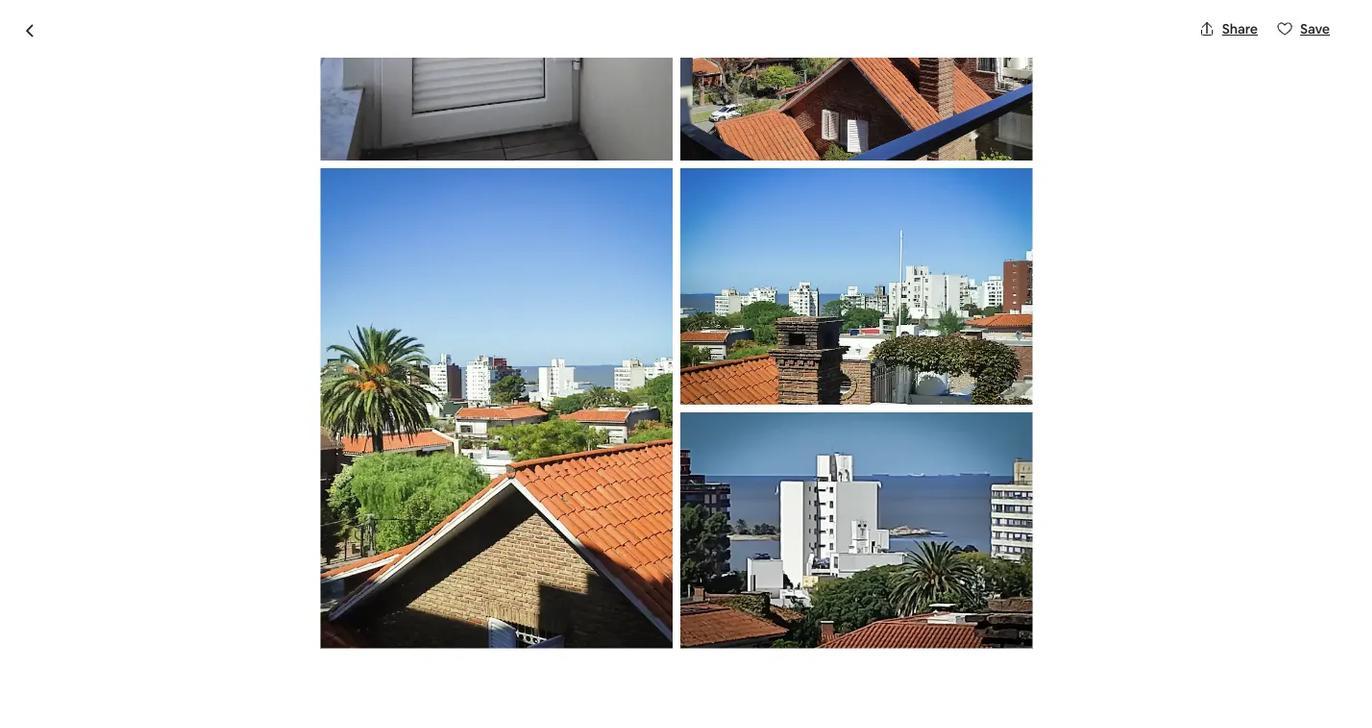 Task type: describe. For each thing, give the bounding box(es) containing it.
bright apartment close to the seafront image 3 image
[[685, 375, 946, 552]]

beds
[[316, 615, 351, 635]]

seafront
[[500, 98, 602, 130]]

bright apartment close to the seafront superhost · montevideo, uruguay
[[138, 98, 602, 160]]

fabrizio jorge
[[411, 581, 551, 609]]

dialog containing share
[[0, 0, 1354, 718]]

· inside entire rental unit hosted by fabrizio jorge 2 beds · 2 baths
[[354, 615, 358, 635]]

uruguay
[[461, 139, 514, 157]]

entire rental unit hosted by fabrizio jorge 2 beds · 2 baths
[[138, 581, 551, 635]]

to
[[423, 98, 449, 130]]

1 2 from the left
[[304, 615, 312, 635]]

rental
[[201, 581, 259, 609]]

$51 night
[[881, 607, 955, 634]]

the
[[454, 98, 494, 130]]

hosted
[[307, 581, 377, 609]]

baths
[[373, 615, 413, 635]]

bright apartment close to the seafront image 5 image
[[954, 375, 1216, 552]]

bright apartment close to the seafront image 4 image
[[954, 183, 1216, 367]]

2 2 from the left
[[361, 615, 370, 635]]

bright apartment close to the seafront image 1 image
[[138, 183, 677, 552]]

montevideo, uruguay button
[[379, 137, 514, 160]]



Task type: vqa. For each thing, say whether or not it's contained in the screenshot.
Away within Livingston, Montana 611 miles away 5 nights · Nov 26 – Dec 1 $1,623 total before taxes
no



Task type: locate. For each thing, give the bounding box(es) containing it.
save
[[1301, 20, 1331, 38]]

None search field
[[508, 15, 846, 62]]

apartment
[[215, 98, 347, 130]]

night
[[918, 613, 955, 632]]

entire
[[138, 581, 197, 609]]

profile element
[[869, 0, 1216, 77]]

0 horizontal spatial 2
[[304, 615, 312, 635]]

$51
[[881, 607, 914, 634]]

2 left beds
[[304, 615, 312, 635]]

listing image 45 image
[[681, 413, 1033, 649], [681, 413, 1033, 649]]

bright apartment close to the seafront image 2 image
[[685, 183, 946, 367]]

fabrizio jorge is a superhost. learn more about fabrizio jorge. image
[[713, 583, 767, 637], [713, 583, 767, 637]]

listing image 43 image
[[321, 169, 673, 649], [321, 169, 673, 649]]

· right beds
[[354, 615, 358, 635]]

superhost
[[296, 139, 360, 157]]

listing image 40 image
[[321, 0, 673, 161], [321, 0, 673, 161]]

0 vertical spatial ·
[[368, 140, 371, 160]]

share button
[[1192, 13, 1266, 45]]

view from kitchen balcony. image
[[681, 0, 1033, 161], [681, 0, 1033, 161]]

· inside bright apartment close to the seafront superhost · montevideo, uruguay
[[368, 140, 371, 160]]

close
[[352, 98, 418, 130]]

2 left the baths on the left bottom of the page
[[361, 615, 370, 635]]

·
[[368, 140, 371, 160], [354, 615, 358, 635]]

listing image 44 image
[[681, 169, 1033, 405], [681, 169, 1033, 405]]

unit
[[264, 581, 303, 609]]

1 horizontal spatial 2
[[361, 615, 370, 635]]

0 horizontal spatial ·
[[354, 615, 358, 635]]

save button
[[1270, 13, 1339, 45]]

dialog
[[0, 0, 1354, 718]]

bright
[[138, 98, 210, 130]]

share
[[1223, 20, 1259, 38]]

1 vertical spatial ·
[[354, 615, 358, 635]]

montevideo,
[[379, 139, 458, 157]]

· down close
[[368, 140, 371, 160]]

1 horizontal spatial ·
[[368, 140, 371, 160]]

by
[[382, 581, 406, 609]]

2
[[304, 615, 312, 635], [361, 615, 370, 635]]



